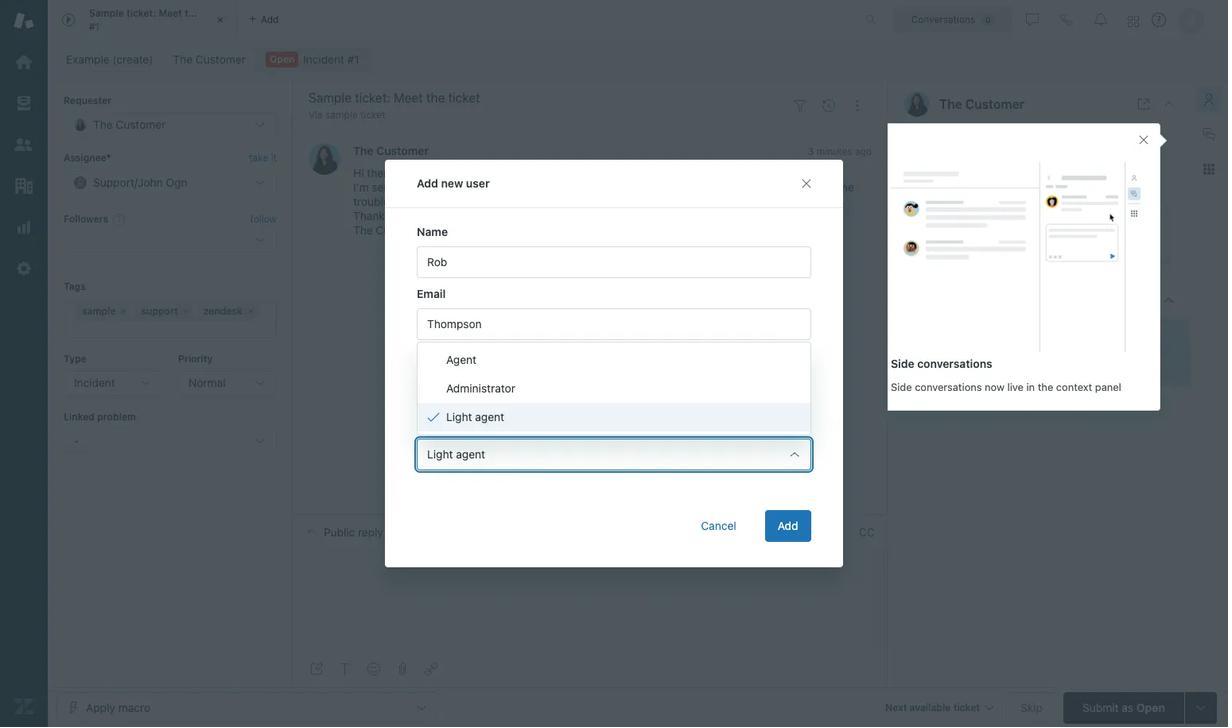 Task type: vqa. For each thing, say whether or not it's contained in the screenshot.
'0' related to Deleted tickets
no



Task type: locate. For each thing, give the bounding box(es) containing it.
customer down thanks,
[[376, 224, 426, 237]]

3 up close modal icon
[[808, 146, 814, 158]]

problem right a
[[572, 181, 614, 194]]

1 horizontal spatial ticket:
[[977, 327, 1008, 341]]

format text image
[[339, 663, 352, 676]]

Email field
[[417, 309, 811, 340]]

add for add
[[778, 519, 799, 533]]

0 vertical spatial open
[[270, 53, 295, 65]]

add link (cmd k) image
[[425, 663, 437, 676]]

sample for sample ticket: meet the ticket 3 minutes ago status open
[[935, 327, 974, 341]]

views image
[[14, 93, 34, 114]]

ago inside the sample ticket: meet the ticket 3 minutes ago status open
[[982, 346, 999, 358]]

conversations up now
[[917, 357, 992, 370]]

1 vertical spatial agent
[[456, 448, 485, 461]]

light down "role"
[[427, 448, 453, 461]]

the customer
[[173, 52, 246, 66], [939, 97, 1025, 111], [353, 144, 429, 158]]

0 horizontal spatial i'm
[[353, 181, 369, 194]]

1 vertical spatial the customer link
[[353, 144, 429, 158]]

skip
[[1021, 701, 1043, 715]]

role list box
[[417, 342, 811, 436]]

0 horizontal spatial ago
[[855, 146, 872, 158]]

add attachment image
[[396, 663, 409, 676]]

mon,
[[979, 160, 1005, 173]]

ticket: inside sample ticket: meet the ticket #1
[[126, 7, 156, 19]]

sample inside the sample ticket: meet the ticket 3 minutes ago status open
[[935, 327, 974, 341]]

now
[[985, 381, 1005, 393]]

2 i'm from the left
[[508, 181, 523, 194]]

side for side conversations now live in the context panel
[[891, 381, 912, 393]]

0 horizontal spatial the customer link
[[163, 49, 256, 71]]

add right "sending"
[[417, 177, 438, 190]]

2 horizontal spatial ticket
[[1060, 327, 1088, 341]]

0 horizontal spatial ticket
[[203, 7, 229, 19]]

3 inside the sample ticket: meet the ticket 3 minutes ago status open
[[935, 346, 941, 358]]

ticket for sample ticket: meet the ticket 3 minutes ago status open
[[1060, 327, 1088, 341]]

ticket inside the sample ticket: meet the ticket 3 minutes ago status open
[[1060, 327, 1088, 341]]

conversations for side conversations now live in the context panel
[[915, 381, 982, 393]]

1 vertical spatial problem
[[97, 411, 136, 423]]

light agent
[[446, 410, 504, 424], [427, 448, 485, 461]]

0 vertical spatial ticket
[[203, 7, 229, 19]]

1 horizontal spatial the customer link
[[353, 144, 429, 158]]

agent
[[446, 353, 476, 367]]

light agent down "role"
[[427, 448, 485, 461]]

1 horizontal spatial meet
[[1011, 327, 1037, 341]]

cc button
[[859, 526, 875, 540]]

agent inside option
[[475, 410, 504, 424]]

0 vertical spatial light agent
[[446, 410, 504, 424]]

2 vertical spatial open
[[1137, 701, 1165, 715]]

0 horizontal spatial ticket:
[[126, 7, 156, 19]]

staff
[[436, 394, 461, 407]]

cancel
[[701, 519, 737, 533]]

0 vertical spatial problem
[[572, 181, 614, 194]]

tab containing sample ticket: meet the ticket
[[48, 0, 239, 40]]

0 vertical spatial the customer
[[173, 52, 246, 66]]

1 horizontal spatial open
[[968, 363, 993, 375]]

sample ticket: meet the ticket #1
[[89, 7, 229, 32]]

minutes
[[817, 146, 852, 158], [944, 346, 980, 358]]

the customer up mon,
[[939, 97, 1025, 111]]

0 horizontal spatial close image
[[212, 12, 228, 28]]

events image
[[822, 99, 835, 112]]

sample ticket: meet the ticket 3 minutes ago status open
[[935, 327, 1088, 375]]

sample
[[89, 7, 124, 19], [935, 327, 974, 341]]

1 vertical spatial ago
[[982, 346, 999, 358]]

conversations down status
[[915, 381, 982, 393]]

tabs tab list
[[48, 0, 849, 40]]

i'm
[[353, 181, 369, 194], [508, 181, 523, 194]]

setting
[[617, 181, 653, 194]]

ticket:
[[126, 7, 156, 19], [977, 327, 1008, 341]]

customer down sample ticket: meet the ticket #1
[[196, 52, 246, 66]]

the inside the sample ticket: meet the ticket 3 minutes ago status open
[[1040, 327, 1057, 341]]

ticket: up (create)
[[126, 7, 156, 19]]

minutes up "help"
[[817, 146, 852, 158]]

side down the side conversations
[[891, 381, 912, 393]]

light agent option
[[418, 403, 811, 432]]

0 horizontal spatial sample
[[89, 7, 124, 19]]

i'm left having at the left of page
[[508, 181, 523, 194]]

time
[[935, 160, 957, 173]]

type
[[445, 349, 469, 363]]

0 vertical spatial the
[[185, 7, 200, 19]]

meet up example (create) button
[[159, 7, 182, 19]]

light down staff
[[446, 410, 472, 424]]

#1
[[89, 20, 100, 32]]

context
[[1056, 381, 1092, 393]]

the customer link inside secondary element
[[163, 49, 256, 71]]

1 vertical spatial 3
[[935, 346, 941, 358]]

follow button
[[250, 212, 277, 227]]

cancel button
[[689, 511, 749, 542]]

conversations
[[917, 357, 992, 370], [915, 381, 982, 393]]

it
[[271, 152, 277, 164]]

sample up #1
[[89, 7, 124, 19]]

user type
[[417, 349, 469, 363]]

2 vertical spatial the customer
[[353, 144, 429, 158]]

an
[[416, 181, 428, 194]]

1 horizontal spatial sample
[[935, 327, 974, 341]]

0 horizontal spatial meet
[[159, 7, 182, 19]]

close image inside tabs tab list
[[212, 12, 228, 28]]

1 vertical spatial the customer
[[939, 97, 1025, 111]]

meet up in
[[1011, 327, 1037, 341]]

tab
[[48, 0, 239, 40]]

role
[[417, 418, 440, 431]]

0 vertical spatial ticket:
[[126, 7, 156, 19]]

get started image
[[14, 52, 34, 72]]

0 vertical spatial close image
[[212, 12, 228, 28]]

agent
[[475, 410, 504, 424], [456, 448, 485, 461]]

take it
[[249, 152, 277, 164]]

status
[[935, 363, 966, 375]]

user down agent
[[458, 371, 481, 385]]

meet inside the sample ticket: meet the ticket 3 minutes ago status open
[[1011, 327, 1037, 341]]

sample inside sample ticket: meet the ticket #1
[[89, 7, 124, 19]]

1 horizontal spatial i'm
[[508, 181, 523, 194]]

1 horizontal spatial ago
[[982, 346, 999, 358]]

the customer up there,
[[353, 144, 429, 158]]

2 vertical spatial the
[[1038, 381, 1053, 393]]

1 side from the top
[[891, 357, 914, 370]]

3 minutes ago text field
[[935, 346, 999, 358]]

1 vertical spatial light agent
[[427, 448, 485, 461]]

troubleshoot?
[[353, 195, 424, 209]]

the right the user image
[[939, 97, 962, 111]]

problem down incident popup button
[[97, 411, 136, 423]]

1 vertical spatial open
[[968, 363, 993, 375]]

close image
[[212, 12, 228, 28], [1163, 98, 1176, 111]]

close modal image
[[800, 177, 813, 190]]

1 vertical spatial ticket
[[360, 109, 385, 121]]

side
[[891, 357, 914, 370], [891, 381, 912, 393]]

ticket inside sample ticket: meet the ticket #1
[[203, 7, 229, 19]]

user right the email
[[466, 177, 490, 190]]

user
[[466, 177, 490, 190], [458, 371, 481, 385]]

the
[[185, 7, 200, 19], [1040, 327, 1057, 341], [1038, 381, 1053, 393]]

customer
[[196, 52, 246, 66], [965, 97, 1025, 111], [376, 144, 429, 158], [376, 224, 426, 237]]

1 horizontal spatial problem
[[572, 181, 614, 194]]

meet inside sample ticket: meet the ticket #1
[[159, 7, 182, 19]]

customer inside 'link'
[[196, 52, 246, 66]]

1 horizontal spatial new
[[698, 181, 719, 194]]

1 vertical spatial minutes
[[944, 346, 980, 358]]

incident button
[[64, 371, 162, 396]]

0 vertical spatial sample
[[89, 7, 124, 19]]

1 vertical spatial side
[[891, 381, 912, 393]]

minutes up status
[[944, 346, 980, 358]]

user
[[417, 349, 442, 363]]

1 horizontal spatial close image
[[1163, 98, 1176, 111]]

1 vertical spatial add
[[778, 519, 799, 533]]

3 up status
[[935, 346, 941, 358]]

the customer inside secondary element
[[173, 52, 246, 66]]

side conversations now live in the context panel
[[891, 381, 1121, 393]]

1 vertical spatial ticket:
[[977, 327, 1008, 341]]

09:23
[[1008, 160, 1038, 173]]

side for side conversations
[[891, 357, 914, 370]]

i'm down the hi
[[353, 181, 369, 194]]

light agent down staff member
[[446, 410, 504, 424]]

0 vertical spatial minutes
[[817, 146, 852, 158]]

because
[[461, 181, 505, 194]]

the customer link down sample ticket: meet the ticket #1
[[163, 49, 256, 71]]

2 side from the top
[[891, 381, 912, 393]]

the
[[173, 52, 193, 66], [939, 97, 962, 111], [353, 144, 373, 158], [353, 224, 373, 237]]

add inside button
[[778, 519, 799, 533]]

language
[[904, 185, 955, 198]]

0 vertical spatial the customer link
[[163, 49, 256, 71]]

1 vertical spatial light
[[427, 448, 453, 461]]

0 vertical spatial meet
[[159, 7, 182, 19]]

the customer down sample ticket: meet the ticket #1
[[173, 52, 246, 66]]

sample up 3 minutes ago text box
[[935, 327, 974, 341]]

agent down staff member
[[456, 448, 485, 461]]

the inside 'link'
[[173, 52, 193, 66]]

2 vertical spatial ticket
[[1060, 327, 1088, 341]]

0 vertical spatial light
[[446, 410, 472, 424]]

example (create) button
[[56, 49, 163, 71]]

add right cancel
[[778, 519, 799, 533]]

3
[[808, 146, 814, 158], [935, 346, 941, 358]]

agent down member
[[475, 410, 504, 424]]

skip button
[[1006, 692, 1057, 724]]

administrator
[[446, 382, 515, 395]]

agent option
[[418, 346, 811, 375]]

(united
[[1019, 185, 1057, 198]]

ticket: up 3 minutes ago text box
[[977, 327, 1008, 341]]

0 horizontal spatial open
[[270, 53, 295, 65]]

new right your
[[698, 181, 719, 194]]

the inside sample ticket: meet the ticket #1
[[185, 7, 200, 19]]

problem
[[572, 181, 614, 194], [97, 411, 136, 423]]

0 vertical spatial side
[[891, 357, 914, 370]]

via sample ticket
[[309, 109, 385, 121]]

email
[[417, 287, 446, 301]]

0 vertical spatial add
[[417, 177, 438, 190]]

1 horizontal spatial add
[[778, 519, 799, 533]]

hi
[[353, 167, 364, 180]]

1 horizontal spatial 3
[[935, 346, 941, 358]]

ticket
[[203, 7, 229, 19], [360, 109, 385, 121], [1060, 327, 1088, 341]]

the down sample ticket: meet the ticket #1
[[173, 52, 193, 66]]

the customer link up there,
[[353, 144, 429, 158]]

ticket: inside the sample ticket: meet the ticket 3 minutes ago status open
[[977, 327, 1008, 341]]

0 vertical spatial 3
[[808, 146, 814, 158]]

reporting image
[[14, 217, 34, 238]]

the down thanks,
[[353, 224, 373, 237]]

up
[[656, 181, 669, 194]]

staff member
[[436, 394, 506, 407]]

ticket for sample ticket: meet the ticket #1
[[203, 7, 229, 19]]

the customer link
[[163, 49, 256, 71], [353, 144, 429, 158]]

0 vertical spatial conversations
[[917, 357, 992, 370]]

get help image
[[1152, 13, 1166, 27]]

type
[[64, 353, 87, 365]]

new inside dialog
[[441, 177, 463, 190]]

ago
[[855, 146, 872, 158], [982, 346, 999, 358]]

0 horizontal spatial the customer
[[173, 52, 246, 66]]

new right an
[[441, 177, 463, 190]]

meet
[[159, 7, 182, 19], [1011, 327, 1037, 341]]

Subject field
[[305, 88, 783, 107]]

example (create)
[[66, 52, 153, 66]]

1 vertical spatial meet
[[1011, 327, 1037, 341]]

light
[[446, 410, 472, 424], [427, 448, 453, 461]]

states)
[[1060, 185, 1097, 198]]

meet for sample ticket: meet the ticket 3 minutes ago status open
[[1011, 327, 1037, 341]]

sample
[[325, 109, 358, 121]]

live
[[1007, 381, 1024, 393]]

via
[[309, 109, 323, 121]]

0 vertical spatial agent
[[475, 410, 504, 424]]

1 vertical spatial conversations
[[915, 381, 982, 393]]

2 horizontal spatial the customer
[[939, 97, 1025, 111]]

administrator option
[[418, 375, 811, 403]]

light agent inside popup button
[[427, 448, 485, 461]]

me
[[838, 181, 854, 194]]

0 horizontal spatial new
[[441, 177, 463, 190]]

1 vertical spatial sample
[[935, 327, 974, 341]]

1 vertical spatial the
[[1040, 327, 1057, 341]]

0 horizontal spatial problem
[[97, 411, 136, 423]]

zendesk image
[[14, 697, 34, 717]]

conversations for side conversations
[[917, 357, 992, 370]]

view more details image
[[1137, 98, 1150, 111]]

open inside the sample ticket: meet the ticket 3 minutes ago status open
[[968, 363, 993, 375]]

1 horizontal spatial minutes
[[944, 346, 980, 358]]

1 vertical spatial close image
[[1163, 98, 1176, 111]]

0 horizontal spatial add
[[417, 177, 438, 190]]

side left status
[[891, 357, 914, 370]]



Task type: describe. For each thing, give the bounding box(es) containing it.
linked problem
[[64, 411, 136, 423]]

panel
[[1095, 381, 1121, 393]]

zendesk support image
[[14, 10, 34, 31]]

local
[[904, 160, 932, 173]]

english (united states)
[[979, 185, 1097, 198]]

est
[[1041, 160, 1062, 173]]

draft mode image
[[310, 663, 323, 676]]

local time
[[904, 160, 957, 173]]

priority
[[178, 353, 213, 365]]

main element
[[0, 0, 48, 728]]

0 horizontal spatial 3
[[808, 146, 814, 158]]

end user
[[436, 371, 481, 385]]

example
[[66, 52, 109, 66]]

open link
[[255, 49, 370, 71]]

notes
[[904, 210, 935, 224]]

Public reply composer text field
[[301, 549, 869, 583]]

zendesk products image
[[1128, 16, 1139, 27]]

take
[[249, 152, 268, 164]]

linked
[[64, 411, 95, 423]]

add new user dialog
[[385, 160, 843, 568]]

1 horizontal spatial the customer
[[353, 144, 429, 158]]

take it button
[[249, 151, 277, 167]]

name
[[417, 225, 448, 239]]

1 i'm from the left
[[353, 181, 369, 194]]

there,
[[367, 167, 397, 180]]

conversations
[[911, 13, 975, 25]]

the for sample ticket: meet the ticket 3 minutes ago status open
[[1040, 327, 1057, 341]]

thanks,
[[353, 210, 394, 223]]

the for sample ticket: meet the ticket #1
[[185, 7, 200, 19]]

normal button
[[178, 371, 277, 396]]

sample for sample ticket: meet the ticket #1
[[89, 7, 124, 19]]

light inside popup button
[[427, 448, 453, 461]]

your
[[672, 181, 695, 194]]

3 minutes ago
[[808, 146, 872, 158]]

submit as open
[[1083, 701, 1165, 715]]

add new user
[[417, 177, 490, 190]]

the inside 'hi there, i'm sending an email because i'm having a problem setting up your new product. can you help me troubleshoot? thanks, the customer'
[[353, 224, 373, 237]]

end
[[436, 371, 456, 385]]

0 horizontal spatial minutes
[[817, 146, 852, 158]]

you
[[792, 181, 810, 194]]

apps image
[[1203, 163, 1215, 176]]

sending
[[372, 181, 413, 194]]

customer inside 'hi there, i'm sending an email because i'm having a problem setting up your new product. can you help me troubleshoot? thanks, the customer'
[[376, 224, 426, 237]]

Add user notes text field
[[979, 210, 1171, 264]]

english
[[979, 185, 1016, 198]]

customers image
[[14, 134, 34, 155]]

product.
[[722, 181, 765, 194]]

Name field
[[417, 247, 811, 278]]

customer context image
[[1203, 93, 1215, 106]]

meet for sample ticket: meet the ticket #1
[[159, 7, 182, 19]]

secondary element
[[48, 44, 1228, 76]]

new inside 'hi there, i'm sending an email because i'm having a problem setting up your new product. can you help me troubleshoot? thanks, the customer'
[[698, 181, 719, 194]]

side conversations
[[891, 357, 992, 370]]

0 vertical spatial ago
[[855, 146, 872, 158]]

(create)
[[112, 52, 153, 66]]

ticket: for sample ticket: meet the ticket 3 minutes ago status open
[[977, 327, 1008, 341]]

hi there, i'm sending an email because i'm having a problem setting up your new product. can you help me troubleshoot? thanks, the customer
[[353, 167, 854, 237]]

ticket: for sample ticket: meet the ticket #1
[[126, 7, 156, 19]]

help
[[813, 181, 835, 194]]

mon, 09:23 est
[[979, 160, 1062, 173]]

open inside secondary element
[[270, 53, 295, 65]]

in
[[1026, 381, 1035, 393]]

minutes inside the sample ticket: meet the ticket 3 minutes ago status open
[[944, 346, 980, 358]]

as
[[1122, 701, 1134, 715]]

2 horizontal spatial open
[[1137, 701, 1165, 715]]

the up the hi
[[353, 144, 373, 158]]

admin image
[[14, 259, 34, 279]]

1 horizontal spatial ticket
[[360, 109, 385, 121]]

normal
[[188, 376, 226, 390]]

cc
[[859, 526, 875, 539]]

organizations image
[[14, 176, 34, 196]]

agent inside popup button
[[456, 448, 485, 461]]

email
[[431, 181, 458, 194]]

problem inside 'hi there, i'm sending an email because i'm having a problem setting up your new product. can you help me troubleshoot? thanks, the customer'
[[572, 181, 614, 194]]

1 vertical spatial user
[[458, 371, 481, 385]]

follow
[[250, 213, 277, 225]]

member
[[464, 394, 506, 407]]

0 vertical spatial user
[[466, 177, 490, 190]]

avatar image
[[309, 143, 340, 175]]

user image
[[904, 91, 930, 117]]

customer up there,
[[376, 144, 429, 158]]

customer up mon,
[[965, 97, 1025, 111]]

light agent button
[[417, 439, 811, 471]]

add button
[[765, 511, 811, 542]]

3 minutes ago text field
[[808, 146, 872, 158]]

having
[[526, 181, 560, 194]]

conversations button
[[894, 7, 1012, 32]]

incident
[[74, 376, 115, 390]]

insert emojis image
[[367, 663, 380, 676]]

add for add new user
[[417, 177, 438, 190]]

light agent inside option
[[446, 410, 504, 424]]

can
[[768, 181, 789, 194]]

submit
[[1083, 701, 1119, 715]]

a
[[563, 181, 569, 194]]

light inside option
[[446, 410, 472, 424]]



